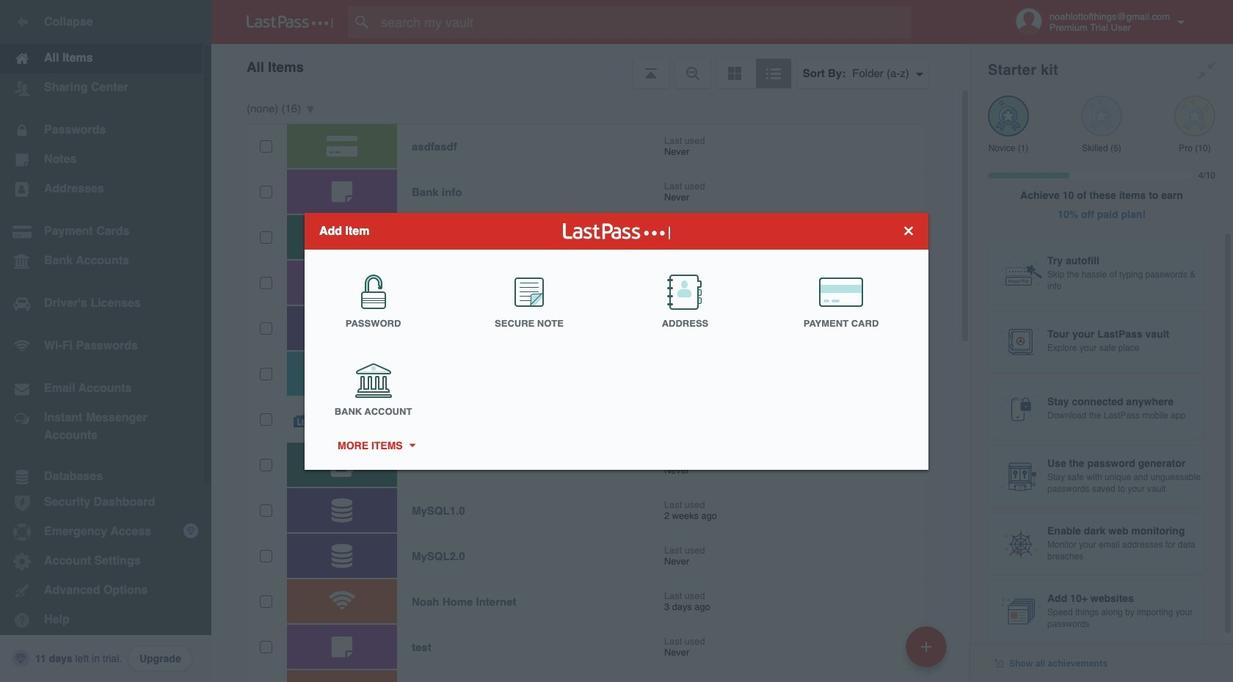 Task type: describe. For each thing, give the bounding box(es) containing it.
new item navigation
[[901, 622, 956, 682]]

main navigation navigation
[[0, 0, 211, 682]]

lastpass image
[[247, 15, 333, 29]]

vault options navigation
[[211, 44, 971, 88]]



Task type: vqa. For each thing, say whether or not it's contained in the screenshot.
LASTPASS image
yes



Task type: locate. For each thing, give the bounding box(es) containing it.
caret right image
[[407, 443, 417, 447]]

Search search field
[[348, 6, 935, 38]]

new item image
[[922, 641, 932, 652]]

search my vault text field
[[348, 6, 935, 38]]

dialog
[[305, 213, 929, 470]]



